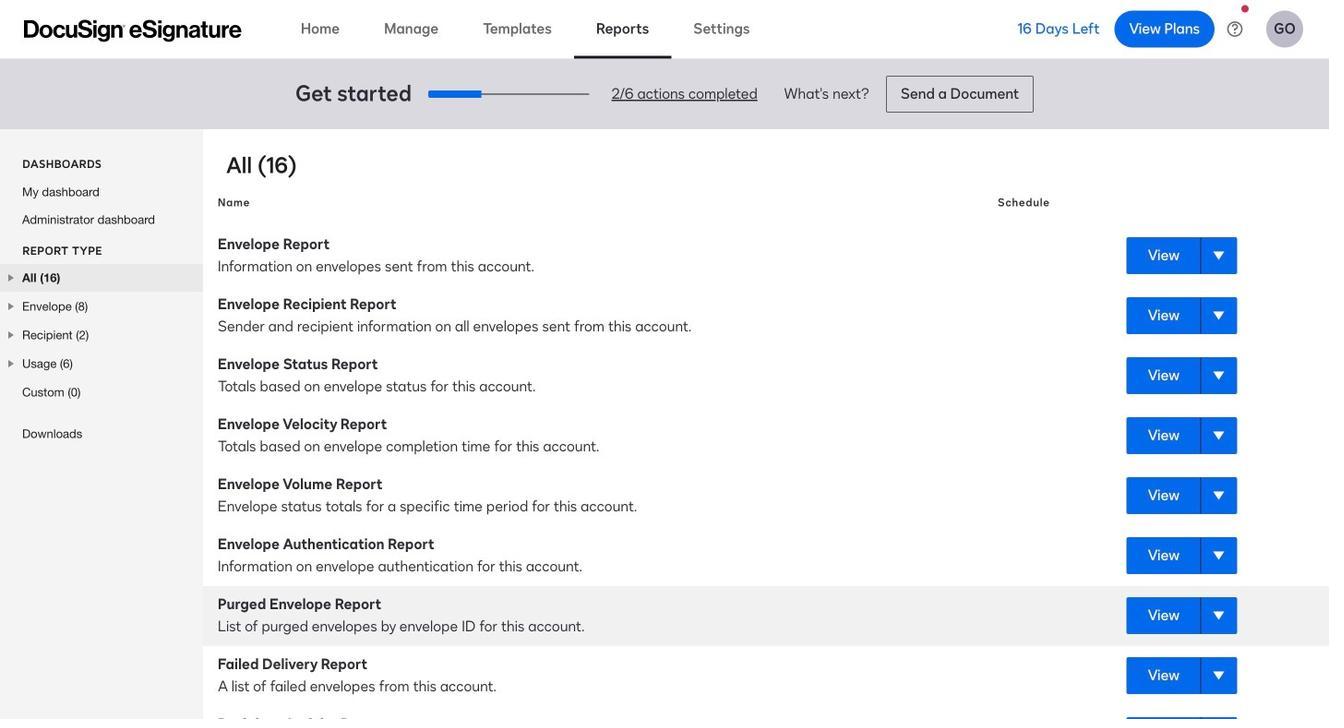 Task type: vqa. For each thing, say whether or not it's contained in the screenshot.
DocuSignLogo
no



Task type: describe. For each thing, give the bounding box(es) containing it.
docusign esignature image
[[24, 20, 242, 42]]



